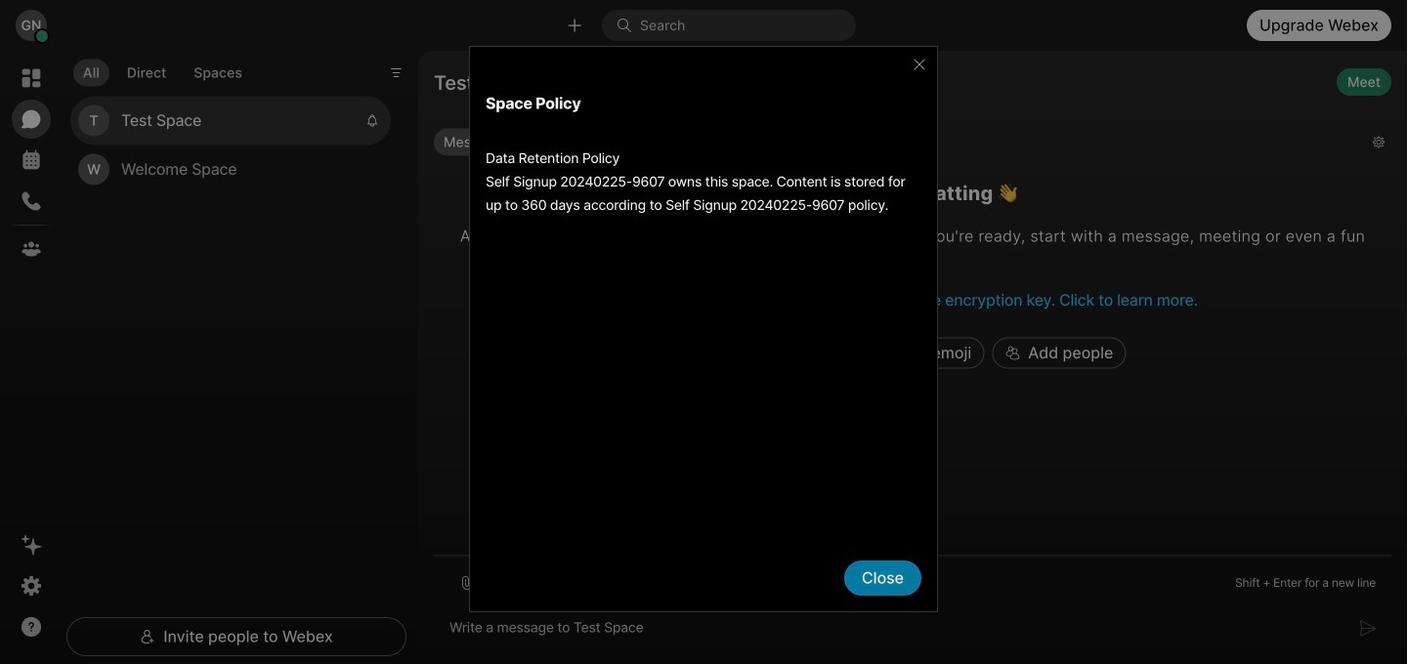 Task type: locate. For each thing, give the bounding box(es) containing it.
group
[[434, 129, 1357, 160]]

test space, you will be notified of all new messages in this space list item
[[70, 96, 391, 145]]

tab list
[[68, 47, 257, 92]]

navigation
[[0, 51, 63, 665]]

welcome space list item
[[70, 145, 391, 194]]



Task type: vqa. For each thing, say whether or not it's contained in the screenshot.
General Tab at the top of the page
no



Task type: describe. For each thing, give the bounding box(es) containing it.
webex tab list
[[12, 59, 51, 269]]

you will be notified of all new messages in this space image
[[365, 114, 379, 128]]

message composer toolbar element
[[434, 557, 1392, 602]]

space policy dialog
[[469, 46, 938, 619]]



